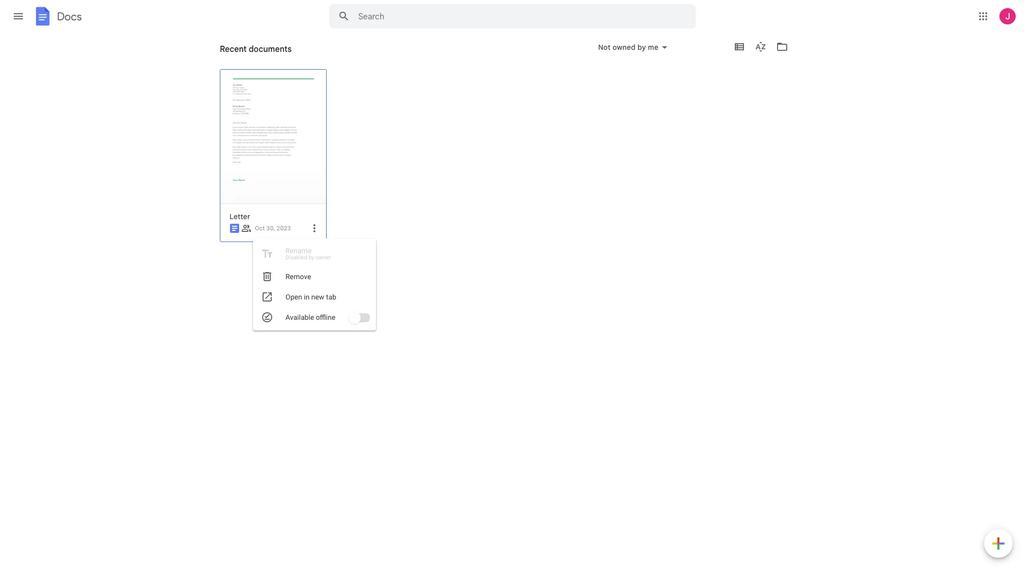 Task type: describe. For each thing, give the bounding box(es) containing it.
me
[[648, 43, 659, 52]]

search image
[[334, 6, 354, 26]]

2 recent documents from the top
[[220, 48, 283, 58]]

letter option
[[215, 0, 376, 573]]

rename disabled by owner
[[286, 247, 331, 261]]

by for disabled
[[309, 255, 314, 261]]

docs link
[[33, 6, 82, 29]]

main menu image
[[12, 10, 24, 22]]

oct 30, 2023
[[255, 225, 291, 232]]

open in new tab
[[286, 293, 337, 301]]

by for owned
[[638, 43, 646, 52]]

tab
[[326, 293, 337, 301]]

30,
[[267, 225, 275, 232]]

available offline
[[286, 314, 336, 322]]



Task type: vqa. For each thing, say whether or not it's contained in the screenshot.
Search icon in the left of the page
yes



Task type: locate. For each thing, give the bounding box(es) containing it.
rename
[[286, 247, 312, 255]]

rename menu item
[[253, 242, 376, 267]]

offline
[[316, 314, 336, 322]]

1 horizontal spatial by
[[638, 43, 646, 52]]

recent
[[220, 44, 247, 54], [220, 48, 243, 58]]

Search bar text field
[[359, 12, 671, 22]]

2 recent from the top
[[220, 48, 243, 58]]

recent documents
[[220, 44, 292, 54], [220, 48, 283, 58]]

create new document image
[[985, 530, 1013, 561]]

1 vertical spatial by
[[309, 255, 314, 261]]

not owned by me
[[599, 43, 659, 52]]

2023
[[277, 225, 291, 232]]

not owned by me button
[[592, 41, 674, 53]]

letter google docs element
[[230, 212, 322, 222]]

docs
[[57, 9, 82, 23]]

remove
[[286, 273, 311, 281]]

new
[[311, 293, 325, 301]]

0 horizontal spatial by
[[309, 255, 314, 261]]

menu containing rename
[[253, 29, 376, 573]]

None search field
[[329, 4, 696, 29]]

1 recent documents from the top
[[220, 44, 292, 54]]

menu
[[253, 29, 376, 573]]

by inside 'dropdown button'
[[638, 43, 646, 52]]

by left owner
[[309, 255, 314, 261]]

disabled
[[286, 255, 307, 261]]

recent documents heading
[[220, 33, 292, 65]]

by left me
[[638, 43, 646, 52]]

not
[[599, 43, 611, 52]]

by inside rename disabled by owner
[[309, 255, 314, 261]]

last opened by me oct 30, 2023 element
[[255, 225, 291, 232]]

1 recent from the top
[[220, 44, 247, 54]]

in
[[304, 293, 310, 301]]

documents
[[249, 44, 292, 54], [245, 48, 283, 58]]

menu inside letter option
[[253, 29, 376, 573]]

owner
[[316, 255, 331, 261]]

owned
[[613, 43, 636, 52]]

oct
[[255, 225, 265, 232]]

open
[[286, 293, 302, 301]]

recent inside heading
[[220, 44, 247, 54]]

by
[[638, 43, 646, 52], [309, 255, 314, 261]]

available
[[286, 314, 314, 322]]

documents inside recent documents heading
[[249, 44, 292, 54]]

0 vertical spatial by
[[638, 43, 646, 52]]

letter
[[230, 212, 250, 222]]



